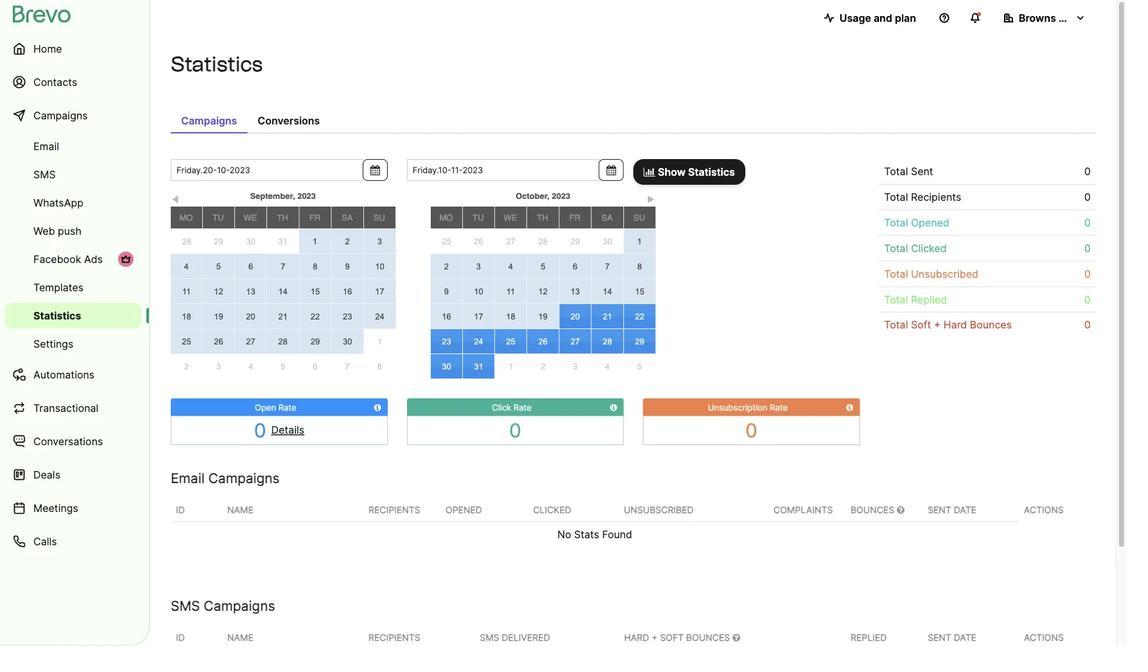Task type: describe. For each thing, give the bounding box(es) containing it.
1 horizontal spatial 31 link
[[463, 355, 495, 379]]

1 sent from the top
[[928, 505, 952, 516]]

1 11 link from the left
[[171, 279, 202, 304]]

sa for 2
[[342, 213, 353, 223]]

facebook ads
[[33, 253, 103, 266]]

1 19 link from the left
[[203, 305, 234, 329]]

october, 2023 ▶
[[516, 191, 655, 205]]

september, 2023
[[250, 191, 316, 201]]

0 horizontal spatial 24 link
[[364, 305, 396, 329]]

delivered
[[502, 633, 550, 644]]

mo for 25
[[440, 213, 453, 223]]

26 link for the leftmost 25 link's 27 link
[[203, 330, 234, 354]]

1 vertical spatial hard
[[625, 633, 650, 644]]

7 for 7 'link' associated with 6 link related to right 8 link
[[606, 262, 610, 271]]

statistics inside "link"
[[33, 310, 81, 322]]

1 horizontal spatial unsubscribed
[[912, 268, 979, 280]]

27 for 25 link to the middle
[[506, 237, 516, 247]]

6 link for right 8 link
[[560, 254, 591, 279]]

1 13 link from the left
[[235, 279, 267, 304]]

1 15 link from the left
[[300, 279, 331, 304]]

total for total clicked
[[885, 242, 909, 255]]

24 for 24 link to the bottom
[[474, 337, 484, 347]]

0 horizontal spatial 10 link
[[364, 254, 396, 279]]

0 horizontal spatial 9 link
[[332, 254, 363, 279]]

0 horizontal spatial 6 link
[[235, 254, 267, 279]]

21 for first 21 link from right
[[603, 312, 613, 322]]

◀ link
[[171, 192, 181, 205]]

1 12 from the left
[[214, 287, 223, 297]]

2 horizontal spatial 25
[[506, 337, 516, 347]]

▶ link
[[647, 192, 656, 205]]

2 actions from the top
[[1025, 633, 1065, 644]]

2 12 from the left
[[539, 287, 548, 297]]

complaints
[[774, 505, 833, 516]]

total sent
[[885, 165, 934, 178]]

1 vertical spatial 10
[[474, 287, 484, 297]]

open
[[255, 403, 276, 413]]

2 horizontal spatial 26
[[539, 337, 548, 347]]

◀
[[172, 195, 180, 205]]

recipients for hard  + soft bounces
[[369, 633, 421, 644]]

0 vertical spatial recipients
[[912, 191, 962, 204]]

2 horizontal spatial 25 link
[[495, 330, 527, 354]]

1 date from the top
[[955, 505, 977, 516]]

2 15 from the left
[[635, 287, 645, 297]]

1 horizontal spatial 17 link
[[463, 305, 495, 329]]

enterprise
[[1059, 12, 1111, 24]]

1 horizontal spatial 16 link
[[431, 305, 462, 329]]

16 for 16 link to the left
[[343, 287, 352, 297]]

transactional
[[33, 402, 99, 415]]

ads
[[84, 253, 103, 266]]

From text field
[[171, 159, 364, 181]]

2 14 link from the left
[[592, 279, 624, 304]]

home
[[33, 42, 62, 55]]

total replied
[[885, 293, 948, 306]]

0 vertical spatial soft
[[912, 319, 932, 332]]

21 for 1st 21 link from the left
[[279, 312, 288, 322]]

1 sent date from the top
[[928, 505, 977, 516]]

22 for 1st 22 link from the right
[[635, 312, 645, 322]]

we for september, 2023
[[244, 213, 257, 223]]

email for email
[[33, 140, 59, 153]]

info circle image for unsubscription rate
[[847, 404, 854, 412]]

2 21 link from the left
[[592, 305, 624, 329]]

sent
[[912, 165, 934, 178]]

0 horizontal spatial 8
[[313, 262, 318, 271]]

fr for october, 2023
[[570, 213, 581, 223]]

unsubscription rate
[[708, 403, 788, 413]]

0 horizontal spatial 9
[[345, 262, 350, 271]]

september, 2023 link
[[203, 188, 364, 204]]

1 horizontal spatial 25 link
[[431, 230, 463, 254]]

16 for 16 link to the right
[[442, 312, 451, 322]]

sms campaigns
[[171, 598, 275, 615]]

1 actions from the top
[[1025, 505, 1065, 516]]

0 horizontal spatial unsubscribed
[[624, 505, 694, 516]]

0 details
[[254, 419, 305, 442]]

2 sent date from the top
[[928, 633, 977, 644]]

browns
[[1020, 12, 1057, 24]]

20 for second 20 link from the right
[[246, 312, 256, 322]]

deals
[[33, 469, 60, 482]]

we for october, 2023
[[504, 213, 518, 223]]

0 horizontal spatial 8 link
[[300, 254, 331, 279]]

details
[[271, 424, 305, 437]]

browns enterprise button
[[994, 5, 1111, 31]]

2 horizontal spatial 27
[[571, 337, 580, 347]]

show statistics
[[656, 166, 735, 178]]

0 vertical spatial 31
[[279, 237, 288, 247]]

whatsapp link
[[5, 190, 141, 216]]

usage
[[840, 12, 872, 24]]

1 horizontal spatial 23 link
[[431, 330, 462, 354]]

2023 for september,
[[298, 191, 316, 201]]

0 for total sent
[[1085, 165, 1092, 178]]

open rate
[[255, 403, 297, 413]]

2 11 from the left
[[507, 287, 515, 297]]

2 14 from the left
[[603, 287, 613, 297]]

1 vertical spatial 9 link
[[431, 279, 462, 304]]

0 horizontal spatial 23
[[343, 312, 352, 322]]

statistics link
[[5, 303, 141, 329]]

conversions link
[[248, 108, 330, 134]]

browns enterprise
[[1020, 12, 1111, 24]]

1 13 from the left
[[246, 287, 256, 297]]

0 horizontal spatial 7 link
[[267, 254, 299, 279]]

25 for 26 link for 25 link to the middle's 27 link
[[442, 237, 452, 247]]

total for total recipients
[[885, 191, 909, 204]]

email link
[[5, 134, 141, 159]]

2 horizontal spatial 8
[[638, 262, 642, 271]]

click rate
[[492, 403, 532, 413]]

bar chart image
[[644, 167, 656, 177]]

web push link
[[5, 218, 141, 244]]

1 horizontal spatial 8
[[378, 362, 382, 372]]

facebook
[[33, 253, 81, 266]]

1 vertical spatial bounces
[[851, 505, 898, 516]]

7 for the leftmost 7 'link'
[[281, 262, 286, 271]]

6 link for middle 8 link
[[299, 355, 332, 379]]

total recipients
[[885, 191, 962, 204]]

0 horizontal spatial 17 link
[[364, 279, 396, 304]]

info circle image for click rate
[[611, 404, 618, 412]]

1 vertical spatial 24 link
[[463, 330, 495, 354]]

show statistics button
[[634, 159, 746, 185]]

stats
[[575, 529, 600, 541]]

1 horizontal spatial 23
[[442, 337, 451, 347]]

settings
[[33, 338, 74, 350]]

0 horizontal spatial opened
[[446, 505, 482, 516]]

plan
[[896, 12, 917, 24]]

0 vertical spatial statistics
[[171, 52, 263, 76]]

1 horizontal spatial 17
[[474, 312, 484, 322]]

conversations link
[[5, 427, 141, 457]]

web
[[33, 225, 55, 237]]

whatsapp
[[33, 197, 84, 209]]

home link
[[5, 33, 141, 64]]

meetings
[[33, 502, 78, 515]]

conversions
[[258, 114, 320, 127]]

deals link
[[5, 460, 141, 491]]

1 vertical spatial 31
[[474, 362, 484, 372]]

1 vertical spatial +
[[652, 633, 658, 644]]

0 horizontal spatial replied
[[851, 633, 887, 644]]

0 for total replied
[[1085, 293, 1092, 306]]

total for total opened
[[885, 217, 909, 229]]

0 horizontal spatial 16 link
[[332, 279, 363, 304]]

total opened
[[885, 217, 950, 229]]

2 horizontal spatial 8 link
[[624, 254, 656, 279]]

usage and plan button
[[814, 5, 927, 31]]

2 13 link from the left
[[560, 279, 591, 304]]

0 vertical spatial 17
[[375, 287, 385, 297]]

6 for 6 link related to right 8 link
[[573, 262, 578, 271]]

1 horizontal spatial 9
[[444, 287, 449, 297]]

0 vertical spatial 31 link
[[267, 230, 299, 254]]

rate for open rate
[[279, 403, 297, 413]]

1 horizontal spatial +
[[935, 319, 941, 332]]

To text field
[[407, 159, 600, 181]]

transactional link
[[5, 393, 141, 424]]

fr for september, 2023
[[310, 213, 321, 223]]

th for 31
[[277, 213, 288, 223]]

no
[[558, 529, 572, 541]]

tu for 29
[[213, 213, 224, 223]]

2 18 link from the left
[[495, 305, 527, 329]]

▶
[[648, 195, 655, 205]]

conversations
[[33, 436, 103, 448]]

automations link
[[5, 360, 141, 391]]

email campaigns
[[171, 470, 280, 487]]

1 21 link from the left
[[267, 305, 299, 329]]

1 horizontal spatial clicked
[[912, 242, 947, 255]]



Task type: locate. For each thing, give the bounding box(es) containing it.
2023 right october,
[[552, 191, 571, 201]]

rate right unsubscription
[[770, 403, 788, 413]]

0
[[1085, 165, 1092, 178], [1085, 191, 1092, 204], [1085, 217, 1092, 229], [1085, 242, 1092, 255], [1085, 268, 1092, 280], [1085, 293, 1092, 306], [1085, 319, 1092, 332], [254, 419, 266, 442], [510, 419, 522, 442], [746, 419, 758, 442]]

1 horizontal spatial 15
[[635, 287, 645, 297]]

left___rvooi image
[[121, 254, 131, 265]]

info circle image
[[374, 404, 381, 412]]

2 tu from the left
[[473, 213, 484, 223]]

1 horizontal spatial 9 link
[[431, 279, 462, 304]]

2 vertical spatial recipients
[[369, 633, 421, 644]]

total for total replied
[[885, 293, 909, 306]]

2 vertical spatial sms
[[480, 633, 500, 644]]

su for 1
[[634, 213, 646, 223]]

1 name from the top
[[227, 505, 254, 516]]

2 19 link from the left
[[528, 305, 559, 329]]

1 vertical spatial statistics
[[689, 166, 735, 178]]

2 20 from the left
[[571, 312, 580, 322]]

recipients
[[912, 191, 962, 204], [369, 505, 421, 516], [369, 633, 421, 644]]

su
[[374, 213, 385, 223], [634, 213, 646, 223]]

0 vertical spatial 24
[[375, 312, 385, 322]]

2 11 link from the left
[[495, 279, 527, 304]]

september,
[[250, 191, 295, 201]]

12 link
[[203, 279, 234, 304], [528, 279, 559, 304]]

1 horizontal spatial bounces
[[971, 319, 1013, 332]]

23
[[343, 312, 352, 322], [442, 337, 451, 347]]

web push
[[33, 225, 82, 237]]

0 vertical spatial unsubscribed
[[912, 268, 979, 280]]

0 for total clicked
[[1085, 242, 1092, 255]]

bounces
[[687, 633, 731, 644]]

1 horizontal spatial 13
[[571, 287, 580, 297]]

0 for total soft + hard bounces
[[1085, 319, 1092, 332]]

2 horizontal spatial 7
[[606, 262, 610, 271]]

0 vertical spatial replied
[[912, 293, 948, 306]]

total
[[885, 165, 909, 178], [885, 191, 909, 204], [885, 217, 909, 229], [885, 242, 909, 255], [885, 268, 909, 280], [885, 293, 909, 306], [885, 319, 909, 332]]

1 11 from the left
[[182, 287, 191, 297]]

1 horizontal spatial 22 link
[[624, 305, 656, 329]]

5
[[216, 262, 221, 271], [541, 262, 546, 271], [281, 362, 286, 372], [638, 362, 642, 372]]

we down "september,"
[[244, 213, 257, 223]]

2 22 link from the left
[[624, 305, 656, 329]]

rate for click rate
[[514, 403, 532, 413]]

1 horizontal spatial 14
[[603, 287, 613, 297]]

6
[[249, 262, 253, 271], [573, 262, 578, 271], [313, 362, 318, 372]]

th down september, 2023
[[277, 213, 288, 223]]

0 horizontal spatial 21
[[279, 312, 288, 322]]

2
[[345, 237, 350, 246], [444, 262, 449, 271], [184, 362, 189, 372], [541, 362, 546, 372]]

hard  + soft bounces
[[625, 633, 733, 644]]

25
[[442, 237, 452, 247], [182, 337, 191, 347], [506, 337, 516, 347]]

0 vertical spatial opened
[[912, 217, 950, 229]]

1 mo from the left
[[180, 213, 193, 223]]

31 link up click
[[463, 355, 495, 379]]

27
[[506, 237, 516, 247], [246, 337, 256, 347], [571, 337, 580, 347]]

1 horizontal spatial 21
[[603, 312, 613, 322]]

total down total sent
[[885, 191, 909, 204]]

2 total from the top
[[885, 191, 909, 204]]

name down sms campaigns
[[227, 633, 254, 644]]

tu for 26
[[473, 213, 484, 223]]

1 horizontal spatial 12
[[539, 287, 548, 297]]

email
[[33, 140, 59, 153], [171, 470, 205, 487]]

unsubscribed up total replied
[[912, 268, 979, 280]]

1 14 from the left
[[279, 287, 288, 297]]

0 horizontal spatial su
[[374, 213, 385, 223]]

27 link for the leftmost 25 link
[[235, 330, 267, 354]]

1 vertical spatial 17
[[474, 312, 484, 322]]

0 vertical spatial 9 link
[[332, 254, 363, 279]]

0 horizontal spatial 20 link
[[235, 305, 267, 329]]

2 horizontal spatial 27 link
[[560, 330, 591, 354]]

16
[[343, 287, 352, 297], [442, 312, 451, 322]]

2 22 from the left
[[635, 312, 645, 322]]

0 horizontal spatial soft
[[661, 633, 684, 644]]

19 for 1st 19 link from right
[[539, 312, 548, 322]]

sms for sms delivered
[[480, 633, 500, 644]]

1 we from the left
[[244, 213, 257, 223]]

soft down total replied
[[912, 319, 932, 332]]

1 horizontal spatial 31
[[474, 362, 484, 372]]

1 horizontal spatial sa
[[602, 213, 613, 223]]

1 info circle image from the left
[[611, 404, 618, 412]]

15 link
[[300, 279, 331, 304], [624, 279, 656, 304]]

1 15 from the left
[[311, 287, 320, 297]]

1 12 link from the left
[[203, 279, 234, 304]]

id
[[176, 505, 185, 516], [176, 633, 185, 644]]

found
[[603, 529, 633, 541]]

2 20 link from the left
[[560, 305, 591, 329]]

19
[[214, 312, 223, 322], [539, 312, 548, 322]]

total for total soft + hard bounces
[[885, 319, 909, 332]]

1 fr from the left
[[310, 213, 321, 223]]

clicked up total unsubscribed
[[912, 242, 947, 255]]

templates
[[33, 281, 84, 294]]

0 horizontal spatial 7
[[281, 262, 286, 271]]

1 horizontal spatial 20
[[571, 312, 580, 322]]

recipients for clicked
[[369, 505, 421, 516]]

0 horizontal spatial 13 link
[[235, 279, 267, 304]]

settings link
[[5, 332, 141, 357]]

1 horizontal spatial 18
[[506, 312, 516, 322]]

14
[[279, 287, 288, 297], [603, 287, 613, 297]]

2 link
[[332, 229, 363, 254], [431, 254, 462, 279], [171, 355, 203, 379], [527, 355, 560, 379]]

7
[[281, 262, 286, 271], [606, 262, 610, 271], [345, 362, 350, 372]]

24 for left 24 link
[[375, 312, 385, 322]]

2 rate from the left
[[514, 403, 532, 413]]

1 18 from the left
[[182, 312, 191, 322]]

0 horizontal spatial 19 link
[[203, 305, 234, 329]]

total clicked
[[885, 242, 947, 255]]

1 22 from the left
[[311, 312, 320, 322]]

1 horizontal spatial info circle image
[[847, 404, 854, 412]]

1 horizontal spatial mo
[[440, 213, 453, 223]]

unsubscribed up found
[[624, 505, 694, 516]]

26
[[474, 237, 484, 247], [214, 337, 223, 347], [539, 337, 548, 347]]

2 su from the left
[[634, 213, 646, 223]]

0 horizontal spatial 11 link
[[171, 279, 202, 304]]

sms
[[33, 168, 56, 181], [171, 598, 200, 615], [480, 633, 500, 644]]

1 rate from the left
[[279, 403, 297, 413]]

26 link
[[463, 230, 495, 254], [203, 330, 234, 354], [528, 330, 559, 354]]

2023 for october,
[[552, 191, 571, 201]]

clicked
[[912, 242, 947, 255], [534, 505, 572, 516]]

2 sa from the left
[[602, 213, 613, 223]]

name for sms delivered
[[227, 633, 254, 644]]

7 for 7 'link' for 6 link related to middle 8 link
[[345, 362, 350, 372]]

calendar image
[[371, 165, 380, 175]]

unsubscribed
[[912, 268, 979, 280], [624, 505, 694, 516]]

0 horizontal spatial 27
[[246, 337, 256, 347]]

rate
[[279, 403, 297, 413], [514, 403, 532, 413], [770, 403, 788, 413]]

id down email campaigns
[[176, 505, 185, 516]]

6 for 6 link related to middle 8 link
[[313, 362, 318, 372]]

sms link
[[5, 162, 141, 188]]

1 horizontal spatial 27
[[506, 237, 516, 247]]

0 horizontal spatial 12
[[214, 287, 223, 297]]

12
[[214, 287, 223, 297], [539, 287, 548, 297]]

6 for the left 6 link
[[249, 262, 253, 271]]

1 vertical spatial 16 link
[[431, 305, 462, 329]]

0 horizontal spatial 13
[[246, 287, 256, 297]]

1 horizontal spatial 24 link
[[463, 330, 495, 354]]

sms for sms
[[33, 168, 56, 181]]

0 horizontal spatial 26 link
[[203, 330, 234, 354]]

email for email campaigns
[[171, 470, 205, 487]]

calls
[[33, 536, 57, 548]]

1 horizontal spatial 13 link
[[560, 279, 591, 304]]

0 vertical spatial 10
[[375, 262, 385, 271]]

no stats found
[[558, 529, 633, 541]]

contacts
[[33, 76, 77, 88]]

mo for 28
[[180, 213, 193, 223]]

25 link
[[431, 230, 463, 254], [171, 330, 202, 354], [495, 330, 527, 354]]

1 21 from the left
[[279, 312, 288, 322]]

total up total clicked
[[885, 217, 909, 229]]

2 th from the left
[[537, 213, 549, 223]]

campaigns
[[33, 109, 88, 122], [181, 114, 237, 127], [208, 470, 280, 487], [204, 598, 275, 615]]

id down sms campaigns
[[176, 633, 185, 644]]

1 horizontal spatial 21 link
[[592, 305, 624, 329]]

26 for 25 link to the middle
[[474, 237, 484, 247]]

name
[[227, 505, 254, 516], [227, 633, 254, 644]]

id for sms delivered
[[176, 633, 185, 644]]

1 horizontal spatial 10 link
[[463, 279, 495, 304]]

th for 28
[[537, 213, 549, 223]]

0 horizontal spatial 31
[[279, 237, 288, 247]]

1 tu from the left
[[213, 213, 224, 223]]

10
[[375, 262, 385, 271], [474, 287, 484, 297]]

october, 2023 link
[[463, 188, 624, 204]]

21
[[279, 312, 288, 322], [603, 312, 613, 322]]

sa for 30
[[602, 213, 613, 223]]

0 horizontal spatial bounces
[[851, 505, 898, 516]]

statistics inside button
[[689, 166, 735, 178]]

2 15 link from the left
[[624, 279, 656, 304]]

2 sent from the top
[[928, 633, 952, 644]]

click
[[492, 403, 512, 413]]

2 18 from the left
[[506, 312, 516, 322]]

name down email campaigns
[[227, 505, 254, 516]]

total down total unsubscribed
[[885, 293, 909, 306]]

push
[[58, 225, 82, 237]]

1 id from the top
[[176, 505, 185, 516]]

total for total unsubscribed
[[885, 268, 909, 280]]

calls link
[[5, 527, 141, 558]]

id for opened
[[176, 505, 185, 516]]

7 link for 6 link related to right 8 link
[[592, 254, 624, 279]]

1 vertical spatial name
[[227, 633, 254, 644]]

14 link
[[267, 279, 299, 304], [592, 279, 624, 304]]

0 horizontal spatial 23 link
[[332, 305, 363, 329]]

rate right open
[[279, 403, 297, 413]]

7 link for 6 link related to middle 8 link
[[332, 355, 364, 379]]

1 link
[[299, 229, 331, 254], [624, 229, 656, 254], [364, 330, 396, 354], [495, 355, 527, 379]]

30 link
[[235, 230, 267, 254], [592, 230, 624, 254], [332, 330, 363, 354], [431, 355, 462, 379]]

2 horizontal spatial 6 link
[[560, 254, 591, 279]]

5 total from the top
[[885, 268, 909, 280]]

27 for the leftmost 25 link
[[246, 337, 256, 347]]

1 su from the left
[[374, 213, 385, 223]]

16 link
[[332, 279, 363, 304], [431, 305, 462, 329]]

0 vertical spatial clicked
[[912, 242, 947, 255]]

total unsubscribed
[[885, 268, 979, 280]]

24 link
[[364, 305, 396, 329], [463, 330, 495, 354]]

0 vertical spatial sent
[[928, 505, 952, 516]]

1 horizontal spatial 8 link
[[364, 354, 396, 379]]

1 horizontal spatial sms
[[171, 598, 200, 615]]

0 horizontal spatial 25
[[182, 337, 191, 347]]

1 20 from the left
[[246, 312, 256, 322]]

20 for second 20 link from the left
[[571, 312, 580, 322]]

1 horizontal spatial 12 link
[[528, 279, 559, 304]]

1 th from the left
[[277, 213, 288, 223]]

2023 right "september,"
[[298, 191, 316, 201]]

0 horizontal spatial 17
[[375, 287, 385, 297]]

sent date
[[928, 505, 977, 516], [928, 633, 977, 644]]

1 vertical spatial clicked
[[534, 505, 572, 516]]

2 info circle image from the left
[[847, 404, 854, 412]]

1 horizontal spatial 18 link
[[495, 305, 527, 329]]

19 for second 19 link from the right
[[214, 312, 223, 322]]

we down october,
[[504, 213, 518, 223]]

6 total from the top
[[885, 293, 909, 306]]

0 horizontal spatial 15 link
[[300, 279, 331, 304]]

26 link for 25 link to the middle's 27 link
[[463, 230, 495, 254]]

9 link
[[332, 254, 363, 279], [431, 279, 462, 304]]

1 20 link from the left
[[235, 305, 267, 329]]

soft left bounces
[[661, 633, 684, 644]]

rate right click
[[514, 403, 532, 413]]

0 horizontal spatial info circle image
[[611, 404, 618, 412]]

total down total opened
[[885, 242, 909, 255]]

2 id from the top
[[176, 633, 185, 644]]

22 for second 22 link from right
[[311, 312, 320, 322]]

2 fr from the left
[[570, 213, 581, 223]]

6 link
[[235, 254, 267, 279], [560, 254, 591, 279], [299, 355, 332, 379]]

1 14 link from the left
[[267, 279, 299, 304]]

29 link
[[203, 230, 235, 254], [560, 230, 592, 254], [300, 330, 331, 354], [624, 330, 656, 354]]

+ left bounces
[[652, 633, 658, 644]]

1 vertical spatial unsubscribed
[[624, 505, 694, 516]]

21 link
[[267, 305, 299, 329], [592, 305, 624, 329]]

4 total from the top
[[885, 242, 909, 255]]

replied
[[912, 293, 948, 306], [851, 633, 887, 644]]

0 horizontal spatial 24
[[375, 312, 385, 322]]

1 horizontal spatial 19
[[539, 312, 548, 322]]

calendar image
[[607, 165, 616, 175]]

facebook ads link
[[5, 247, 141, 272]]

1 horizontal spatial campaigns link
[[171, 108, 248, 134]]

0 horizontal spatial campaigns link
[[5, 100, 141, 131]]

0 horizontal spatial 12 link
[[203, 279, 234, 304]]

18
[[182, 312, 191, 322], [506, 312, 516, 322]]

0 horizontal spatial mo
[[180, 213, 193, 223]]

26 for the leftmost 25 link
[[214, 337, 223, 347]]

su down calendar icon at the left of the page
[[374, 213, 385, 223]]

17
[[375, 287, 385, 297], [474, 312, 484, 322]]

31 link down "september, 2023" link
[[267, 230, 299, 254]]

and
[[874, 12, 893, 24]]

0 horizontal spatial 2023
[[298, 191, 316, 201]]

2 horizontal spatial 26 link
[[528, 330, 559, 354]]

total left sent
[[885, 165, 909, 178]]

0 vertical spatial 17 link
[[364, 279, 396, 304]]

0 for total unsubscribed
[[1085, 268, 1092, 280]]

0 horizontal spatial 19
[[214, 312, 223, 322]]

1 horizontal spatial opened
[[912, 217, 950, 229]]

0 vertical spatial hard
[[944, 319, 968, 332]]

1 vertical spatial 9
[[444, 287, 449, 297]]

27 link for 25 link to the middle
[[495, 230, 527, 254]]

2 13 from the left
[[571, 287, 580, 297]]

2 we from the left
[[504, 213, 518, 223]]

0 for total recipients
[[1085, 191, 1092, 204]]

1 vertical spatial 24
[[474, 337, 484, 347]]

1 vertical spatial sent
[[928, 633, 952, 644]]

1 2023 from the left
[[298, 191, 316, 201]]

show
[[658, 166, 686, 178]]

total down total clicked
[[885, 268, 909, 280]]

0 vertical spatial 16 link
[[332, 279, 363, 304]]

2 2023 from the left
[[552, 191, 571, 201]]

total for total sent
[[885, 165, 909, 178]]

2 horizontal spatial 6
[[573, 262, 578, 271]]

total soft + hard bounces
[[885, 319, 1013, 332]]

1 19 from the left
[[214, 312, 223, 322]]

total down total replied
[[885, 319, 909, 332]]

0 horizontal spatial 15
[[311, 287, 320, 297]]

2 date from the top
[[955, 633, 977, 644]]

1 18 link from the left
[[171, 305, 202, 329]]

fr down october, 2023 ▶
[[570, 213, 581, 223]]

28
[[182, 237, 191, 247], [539, 237, 548, 247], [279, 337, 288, 347], [603, 337, 613, 347]]

fr down "september, 2023" link
[[310, 213, 321, 223]]

templates link
[[5, 275, 141, 301]]

info circle image
[[611, 404, 618, 412], [847, 404, 854, 412]]

2 19 from the left
[[539, 312, 548, 322]]

contacts link
[[5, 67, 141, 98]]

0 for total opened
[[1085, 217, 1092, 229]]

sms delivered
[[480, 633, 550, 644]]

1 22 link from the left
[[300, 305, 331, 329]]

3 total from the top
[[885, 217, 909, 229]]

2 12 link from the left
[[528, 279, 559, 304]]

1 vertical spatial 10 link
[[463, 279, 495, 304]]

meetings link
[[5, 493, 141, 524]]

actions
[[1025, 505, 1065, 516], [1025, 633, 1065, 644]]

october,
[[516, 191, 550, 201]]

2023 inside october, 2023 ▶
[[552, 191, 571, 201]]

sent
[[928, 505, 952, 516], [928, 633, 952, 644]]

1 vertical spatial soft
[[661, 633, 684, 644]]

+ down total replied
[[935, 319, 941, 332]]

0 horizontal spatial 25 link
[[171, 330, 202, 354]]

31 link
[[267, 230, 299, 254], [463, 355, 495, 379]]

1 total from the top
[[885, 165, 909, 178]]

0 horizontal spatial 22 link
[[300, 305, 331, 329]]

name for opened
[[227, 505, 254, 516]]

30
[[246, 237, 256, 247], [603, 237, 613, 247], [343, 337, 352, 347], [442, 362, 451, 372]]

unsubscription
[[708, 403, 768, 413]]

7 total from the top
[[885, 319, 909, 332]]

sms for sms campaigns
[[171, 598, 200, 615]]

clicked up no
[[534, 505, 572, 516]]

su down bar chart icon
[[634, 213, 646, 223]]

0 horizontal spatial 31 link
[[267, 230, 299, 254]]

0 vertical spatial name
[[227, 505, 254, 516]]

2 name from the top
[[227, 633, 254, 644]]

automations
[[33, 369, 95, 381]]

2 21 from the left
[[603, 312, 613, 322]]

2 mo from the left
[[440, 213, 453, 223]]

1 vertical spatial 31 link
[[463, 355, 495, 379]]

1 sa from the left
[[342, 213, 353, 223]]

0 vertical spatial sent date
[[928, 505, 977, 516]]

rate for unsubscription rate
[[770, 403, 788, 413]]

25 for the leftmost 25 link's 27 link's 26 link
[[182, 337, 191, 347]]

th down 'october, 2023' link
[[537, 213, 549, 223]]

3 rate from the left
[[770, 403, 788, 413]]

1 horizontal spatial 7 link
[[332, 355, 364, 379]]

su for 3
[[374, 213, 385, 223]]

1 horizontal spatial soft
[[912, 319, 932, 332]]

usage and plan
[[840, 12, 917, 24]]



Task type: vqa. For each thing, say whether or not it's contained in the screenshot.
'Normal Attributes' link
no



